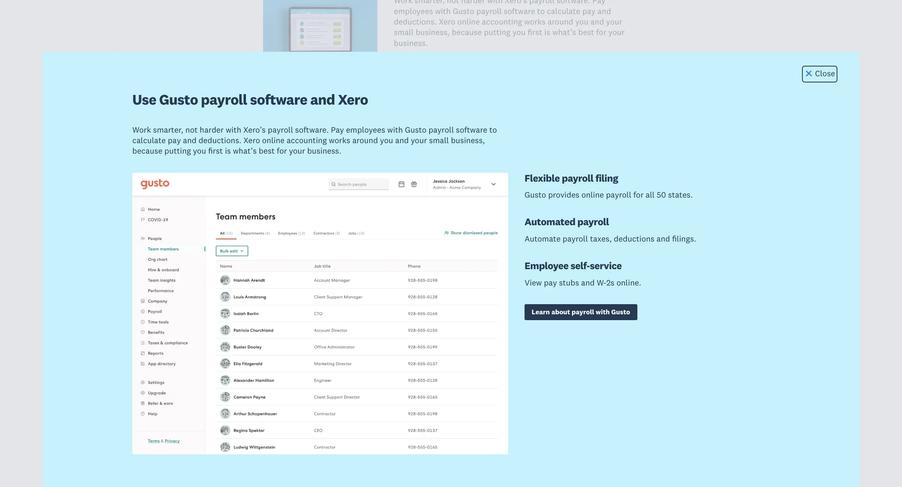 Task type: vqa. For each thing, say whether or not it's contained in the screenshot.
try xero for free link
no



Task type: describe. For each thing, give the bounding box(es) containing it.
close
[[816, 68, 836, 79]]

payments
[[330, 311, 395, 329]]

1 horizontal spatial to
[[538, 6, 545, 16]]

2s
[[607, 278, 615, 288]]

1 horizontal spatial accounting
[[482, 16, 523, 27]]

w-
[[597, 278, 607, 288]]

1 horizontal spatial xero's
[[505, 0, 528, 6]]

0 horizontal spatial small
[[394, 27, 414, 38]]

2 horizontal spatial online
[[582, 190, 604, 200]]

0 vertical spatial deductions.
[[394, 16, 437, 27]]

flexible payroll filing
[[525, 172, 619, 184]]

purchase orders button
[[263, 347, 387, 367]]

view pay stubs and w-2s online.
[[525, 278, 642, 288]]

0 vertical spatial calculate
[[547, 6, 581, 16]]

purchase
[[281, 347, 341, 365]]

view
[[525, 278, 542, 288]]

xero inside button
[[334, 420, 364, 438]]

0 horizontal spatial business,
[[416, 27, 450, 38]]

around inside payroll with gusto region
[[353, 135, 378, 146]]

orders
[[344, 347, 387, 365]]

files button
[[263, 383, 311, 403]]

0 vertical spatial for
[[597, 27, 607, 38]]

payroll inside "learn about payroll with gusto" link
[[572, 308, 595, 317]]

0 vertical spatial pay
[[583, 6, 596, 16]]

work smarter, not harder with xero's payroll software. pay employees with gusto payroll software to calculate pay and deductions. xero online accounting works around you and your small business, because putting you first is what's best for your business. inside payroll with gusto region
[[132, 124, 497, 156]]

1 horizontal spatial work
[[394, 0, 413, 6]]

about
[[552, 308, 571, 317]]

manage xero contacts button
[[263, 419, 425, 440]]

to inside region
[[490, 124, 497, 135]]

use gusto payroll software and xero
[[132, 90, 368, 109]]

purchase orders
[[281, 347, 387, 365]]

automate
[[525, 234, 561, 244]]

calculate inside payroll with gusto region
[[132, 135, 166, 146]]

filing
[[596, 172, 619, 184]]

50
[[657, 190, 667, 200]]

learn
[[532, 308, 550, 317]]

close button
[[805, 68, 836, 80]]

2 horizontal spatial for
[[634, 190, 644, 200]]

online.
[[617, 278, 642, 288]]

1 horizontal spatial pay
[[593, 0, 606, 6]]

accounting inside payroll with gusto region
[[287, 135, 327, 146]]

accept payments button
[[263, 311, 395, 331]]

0 vertical spatial harder
[[462, 0, 486, 6]]

in
[[342, 152, 358, 175]]

employee self-service
[[525, 260, 622, 272]]

reporting
[[281, 275, 346, 293]]

every
[[362, 152, 409, 175]]

accept
[[281, 311, 327, 329]]

1 vertical spatial software
[[250, 90, 308, 109]]

filings.
[[673, 234, 697, 244]]

2 vertical spatial software
[[456, 124, 488, 135]]

0 vertical spatial work smarter, not harder with xero's payroll software. pay employees with gusto payroll software to calculate pay and deductions. xero online accounting works around you and your small business, because putting you first is what's best for your business.
[[394, 0, 625, 48]]

what's inside payroll with gusto region
[[233, 146, 257, 156]]

xero's inside payroll with gusto region
[[244, 124, 266, 135]]

service
[[590, 260, 622, 272]]

employee
[[525, 260, 569, 272]]

1 horizontal spatial not
[[447, 0, 460, 6]]

flexible
[[525, 172, 560, 184]]

software. inside payroll with gusto region
[[295, 124, 329, 135]]

automated
[[525, 216, 576, 228]]

features in every plan
[[263, 152, 451, 175]]

0 vertical spatial best
[[579, 27, 595, 38]]

0 horizontal spatial online
[[262, 135, 285, 146]]

manage
[[281, 420, 331, 438]]

taxes,
[[591, 234, 612, 244]]



Task type: locate. For each thing, give the bounding box(es) containing it.
0 vertical spatial around
[[548, 16, 574, 27]]

accept payments
[[281, 311, 395, 329]]

0 vertical spatial small
[[394, 27, 414, 38]]

1 vertical spatial calculate
[[132, 135, 166, 146]]

0 vertical spatial what's
[[553, 27, 577, 38]]

stubs
[[559, 278, 580, 288]]

1 horizontal spatial software.
[[557, 0, 591, 6]]

features
[[263, 152, 338, 175]]

not inside payroll with gusto region
[[186, 124, 198, 135]]

contacts
[[367, 420, 425, 438]]

1 vertical spatial small
[[429, 135, 449, 146]]

1 horizontal spatial business.
[[394, 38, 428, 48]]

1 horizontal spatial business,
[[451, 135, 485, 146]]

works
[[525, 16, 546, 27], [329, 135, 351, 146]]

1 vertical spatial because
[[132, 146, 163, 156]]

1 vertical spatial is
[[225, 146, 231, 156]]

is inside payroll with gusto region
[[225, 146, 231, 156]]

1 horizontal spatial small
[[429, 135, 449, 146]]

0 horizontal spatial xero's
[[244, 124, 266, 135]]

1 vertical spatial work smarter, not harder with xero's payroll software. pay employees with gusto payroll software to calculate pay and deductions. xero online accounting works around you and your small business, because putting you first is what's best for your business.
[[132, 124, 497, 156]]

1 vertical spatial first
[[208, 146, 223, 156]]

1 horizontal spatial around
[[548, 16, 574, 27]]

software.
[[557, 0, 591, 6], [295, 124, 329, 135]]

employees inside payroll with gusto region
[[346, 124, 386, 135]]

business, inside payroll with gusto region
[[451, 135, 485, 146]]

1 horizontal spatial for
[[597, 27, 607, 38]]

1 vertical spatial xero's
[[244, 124, 266, 135]]

smarter, inside payroll with gusto region
[[153, 124, 183, 135]]

use
[[132, 90, 156, 109]]

accounting
[[482, 16, 523, 27], [287, 135, 327, 146]]

gusto
[[453, 6, 475, 16], [159, 90, 198, 109], [405, 124, 427, 135], [525, 190, 547, 200], [612, 308, 631, 317]]

0 vertical spatial first
[[528, 27, 543, 38]]

pay inside region
[[331, 124, 344, 135]]

0 vertical spatial online
[[458, 16, 480, 27]]

1 vertical spatial smarter,
[[153, 124, 183, 135]]

reporting button
[[263, 275, 346, 295]]

payroll with gusto region
[[0, 19, 903, 488]]

online
[[458, 16, 480, 27], [262, 135, 285, 146], [582, 190, 604, 200]]

for
[[597, 27, 607, 38], [277, 146, 287, 156], [634, 190, 644, 200]]

1 horizontal spatial putting
[[484, 27, 511, 38]]

0 vertical spatial because
[[452, 27, 482, 38]]

pay
[[583, 6, 596, 16], [168, 135, 181, 146], [544, 278, 557, 288]]

learn about payroll with gusto
[[532, 308, 631, 317]]

0 horizontal spatial is
[[225, 146, 231, 156]]

business.
[[394, 38, 428, 48], [307, 146, 342, 156]]

0 vertical spatial is
[[545, 27, 551, 38]]

2 horizontal spatial pay
[[583, 6, 596, 16]]

1 vertical spatial works
[[329, 135, 351, 146]]

work smarter, not harder with xero's payroll software. pay employees with gusto payroll software to calculate pay and deductions. xero online accounting works around you and your small business, because putting you first is what's best for your business.
[[394, 0, 625, 48], [132, 124, 497, 156]]

1 horizontal spatial pay
[[544, 278, 557, 288]]

best inside payroll with gusto region
[[259, 146, 275, 156]]

xero
[[439, 16, 456, 27], [338, 90, 368, 109], [244, 135, 260, 146], [334, 420, 364, 438]]

because inside payroll with gusto region
[[132, 146, 163, 156]]

0 vertical spatial software
[[504, 6, 536, 16]]

all
[[646, 190, 655, 200]]

1 horizontal spatial deductions.
[[394, 16, 437, 27]]

0 vertical spatial accounting
[[482, 16, 523, 27]]

1 vertical spatial employees
[[346, 124, 386, 135]]

0 horizontal spatial harder
[[200, 124, 224, 135]]

0 horizontal spatial what's
[[233, 146, 257, 156]]

around
[[548, 16, 574, 27], [353, 135, 378, 146]]

0 horizontal spatial employees
[[346, 124, 386, 135]]

plan
[[413, 152, 451, 175]]

because
[[452, 27, 482, 38], [132, 146, 163, 156]]

your
[[607, 16, 623, 27], [609, 27, 625, 38], [411, 135, 427, 146], [289, 146, 305, 156]]

0 horizontal spatial for
[[277, 146, 287, 156]]

0 vertical spatial business.
[[394, 38, 428, 48]]

works inside payroll with gusto region
[[329, 135, 351, 146]]

0 horizontal spatial around
[[353, 135, 378, 146]]

inventory button
[[263, 238, 344, 259]]

0 horizontal spatial business.
[[307, 146, 342, 156]]

work
[[394, 0, 413, 6], [132, 124, 151, 135]]

employees
[[394, 6, 433, 16], [346, 124, 386, 135]]

1 horizontal spatial best
[[579, 27, 595, 38]]

smarter,
[[415, 0, 445, 6], [153, 124, 183, 135]]

0 vertical spatial not
[[447, 0, 460, 6]]

0 horizontal spatial pay
[[331, 124, 344, 135]]

1 vertical spatial online
[[262, 135, 285, 146]]

1 horizontal spatial first
[[528, 27, 543, 38]]

0 vertical spatial works
[[525, 16, 546, 27]]

1 vertical spatial for
[[277, 146, 287, 156]]

1 horizontal spatial employees
[[394, 6, 433, 16]]

to
[[538, 6, 545, 16], [490, 124, 497, 135]]

not
[[447, 0, 460, 6], [186, 124, 198, 135]]

files
[[281, 383, 311, 402]]

first
[[528, 27, 543, 38], [208, 146, 223, 156]]

2 vertical spatial pay
[[544, 278, 557, 288]]

1 horizontal spatial because
[[452, 27, 482, 38]]

0 vertical spatial putting
[[484, 27, 511, 38]]

deductions. inside payroll with gusto region
[[199, 135, 242, 146]]

and
[[598, 6, 612, 16], [591, 16, 605, 27], [311, 90, 335, 109], [183, 135, 197, 146], [396, 135, 409, 146], [657, 234, 671, 244], [582, 278, 595, 288]]

0 vertical spatial smarter,
[[415, 0, 445, 6]]

1 vertical spatial business,
[[451, 135, 485, 146]]

self-
[[571, 260, 590, 272]]

states.
[[669, 190, 693, 200]]

gusto provides online payroll for all 50 states.
[[525, 190, 693, 200]]

0 horizontal spatial best
[[259, 146, 275, 156]]

inventory
[[281, 238, 344, 257]]

0 vertical spatial xero's
[[505, 0, 528, 6]]

0 vertical spatial pay
[[593, 0, 606, 6]]

0 horizontal spatial deductions.
[[199, 135, 242, 146]]

0 horizontal spatial because
[[132, 146, 163, 156]]

0 horizontal spatial work
[[132, 124, 151, 135]]

payroll
[[530, 0, 555, 6], [477, 6, 502, 16], [201, 90, 247, 109], [268, 124, 293, 135], [429, 124, 454, 135], [562, 172, 594, 184], [607, 190, 632, 200], [578, 216, 610, 228], [563, 234, 588, 244], [572, 308, 595, 317]]

0 horizontal spatial pay
[[168, 135, 181, 146]]

0 horizontal spatial first
[[208, 146, 223, 156]]

0 vertical spatial software.
[[557, 0, 591, 6]]

software
[[504, 6, 536, 16], [250, 90, 308, 109], [456, 124, 488, 135]]

best
[[579, 27, 595, 38], [259, 146, 275, 156]]

putting
[[484, 27, 511, 38], [165, 146, 191, 156]]

1 vertical spatial deductions.
[[199, 135, 242, 146]]

learn about payroll with gusto link
[[525, 305, 638, 321]]

0 horizontal spatial smarter,
[[153, 124, 183, 135]]

1 vertical spatial not
[[186, 124, 198, 135]]

automate payroll taxes, deductions and filings.
[[525, 234, 697, 244]]

0 horizontal spatial not
[[186, 124, 198, 135]]

automated payroll
[[525, 216, 610, 228]]

harder inside payroll with gusto region
[[200, 124, 224, 135]]

calculate
[[547, 6, 581, 16], [132, 135, 166, 146]]

1 vertical spatial putting
[[165, 146, 191, 156]]

first inside payroll with gusto region
[[208, 146, 223, 156]]

business. inside payroll with gusto region
[[307, 146, 342, 156]]

1 horizontal spatial software
[[456, 124, 488, 135]]

with
[[488, 0, 503, 6], [435, 6, 451, 16], [226, 124, 242, 135], [388, 124, 403, 135], [596, 308, 610, 317]]

0 horizontal spatial software
[[250, 90, 308, 109]]

1 vertical spatial around
[[353, 135, 378, 146]]

small inside payroll with gusto region
[[429, 135, 449, 146]]

manage xero contacts
[[281, 420, 425, 438]]

2 horizontal spatial software
[[504, 6, 536, 16]]

0 horizontal spatial calculate
[[132, 135, 166, 146]]

1 horizontal spatial is
[[545, 27, 551, 38]]

0 horizontal spatial to
[[490, 124, 497, 135]]

0 vertical spatial work
[[394, 0, 413, 6]]

1 vertical spatial work
[[132, 124, 151, 135]]

putting inside payroll with gusto region
[[165, 146, 191, 156]]

provides
[[549, 190, 580, 200]]

work inside payroll with gusto region
[[132, 124, 151, 135]]

1 horizontal spatial smarter,
[[415, 0, 445, 6]]

1 vertical spatial what's
[[233, 146, 257, 156]]

is
[[545, 27, 551, 38], [225, 146, 231, 156]]

0 horizontal spatial software.
[[295, 124, 329, 135]]

deductions
[[614, 234, 655, 244]]

deductions.
[[394, 16, 437, 27], [199, 135, 242, 146]]

you
[[576, 16, 589, 27], [513, 27, 526, 38], [380, 135, 393, 146], [193, 146, 206, 156]]

1 vertical spatial pay
[[331, 124, 344, 135]]

what's
[[553, 27, 577, 38], [233, 146, 257, 156]]

1 vertical spatial accounting
[[287, 135, 327, 146]]

small
[[394, 27, 414, 38], [429, 135, 449, 146]]

1 horizontal spatial works
[[525, 16, 546, 27]]

0 vertical spatial business,
[[416, 27, 450, 38]]

0 horizontal spatial accounting
[[287, 135, 327, 146]]

2 vertical spatial for
[[634, 190, 644, 200]]

1 vertical spatial to
[[490, 124, 497, 135]]

harder
[[462, 0, 486, 6], [200, 124, 224, 135]]

1 horizontal spatial calculate
[[547, 6, 581, 16]]

1 vertical spatial pay
[[168, 135, 181, 146]]

pay
[[593, 0, 606, 6], [331, 124, 344, 135]]

business,
[[416, 27, 450, 38], [451, 135, 485, 146]]

xero's
[[505, 0, 528, 6], [244, 124, 266, 135]]



